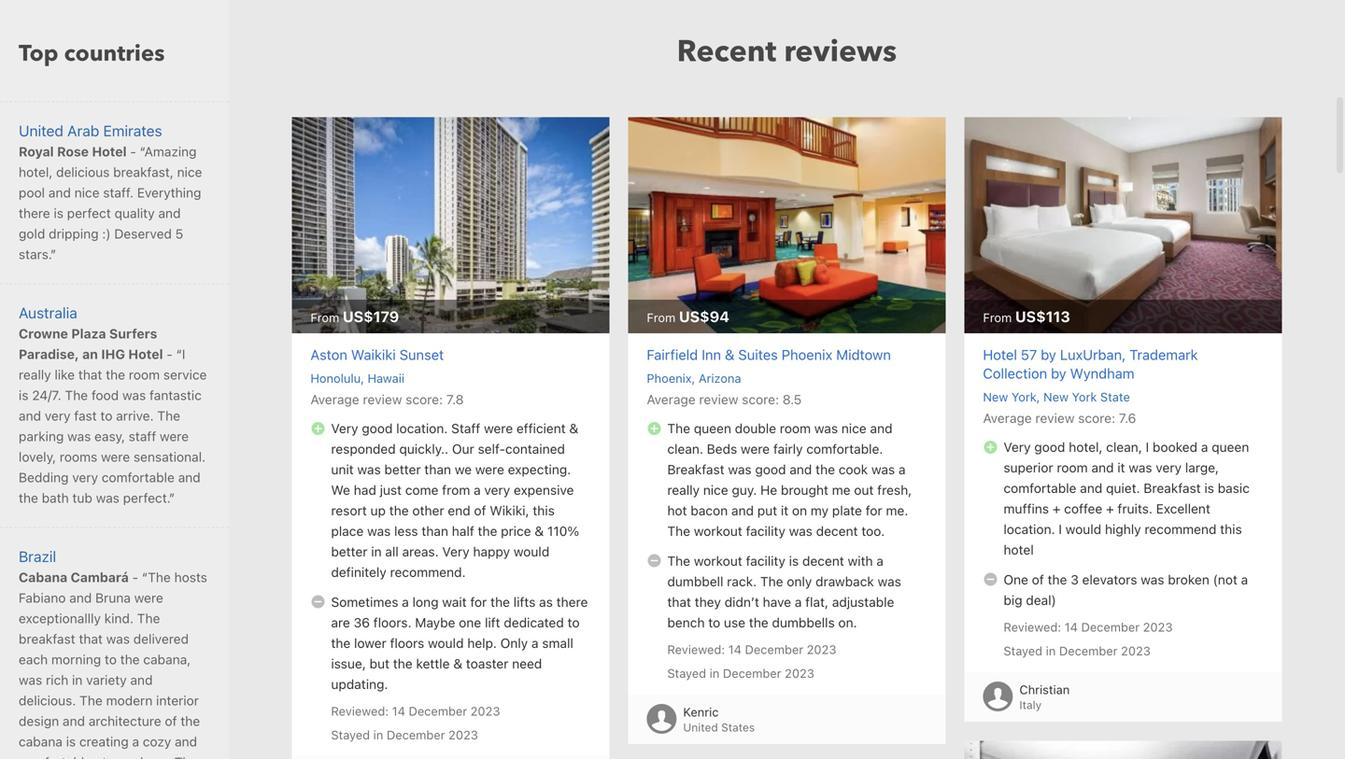 Task type: locate. For each thing, give the bounding box(es) containing it.
0 horizontal spatial to
[[100, 408, 112, 423]]

the up lift
[[491, 594, 510, 610]]

resort
[[331, 503, 367, 518]]

0 horizontal spatial stayed
[[331, 728, 370, 742]]

the right up in the bottom of the page
[[389, 503, 409, 518]]

end
[[448, 503, 471, 518]]

0 vertical spatial it
[[1118, 460, 1125, 475]]

breakfast inside the queen double room was nice and clean. beds were fairly comfortable. breakfast was good and the cook was a really nice guy. he brought me out fresh, hot bacon and put it on my plate for me. the workout facility was decent too.
[[667, 462, 725, 477]]

0 horizontal spatial there
[[19, 205, 50, 221]]

midtown
[[836, 346, 891, 363]]

room up 'fantastic' at the left bottom
[[129, 367, 160, 382]]

score: up double
[[742, 392, 779, 407]]

1 horizontal spatial united
[[683, 721, 718, 734]]

but
[[370, 656, 390, 671]]

1 vertical spatial workout
[[694, 553, 742, 569]]

0 vertical spatial really
[[19, 367, 51, 382]]

decent up drawback
[[802, 553, 844, 569]]

and up quiet.
[[1092, 460, 1114, 475]]

2 horizontal spatial review
[[1036, 410, 1075, 426]]

0 vertical spatial decent
[[816, 523, 858, 539]]

2 horizontal spatial stayed
[[1004, 644, 1043, 658]]

0 vertical spatial reviewed:
[[1004, 620, 1061, 634]]

2 facility from the top
[[746, 553, 786, 569]]

use
[[724, 615, 746, 630]]

1 vertical spatial facility
[[746, 553, 786, 569]]

that
[[78, 367, 102, 382], [667, 594, 691, 610]]

and down guy.
[[731, 503, 754, 518]]

would
[[1066, 522, 1101, 537], [514, 544, 550, 559], [428, 635, 464, 651]]

for up too.
[[866, 503, 882, 518]]

honolulu
[[311, 371, 361, 385]]

reviewed: 14 december 2023 for us$179
[[331, 704, 500, 718]]

1 + from the left
[[1053, 501, 1061, 516]]

score: down state
[[1078, 410, 1115, 426]]

york
[[1012, 390, 1037, 404], [1072, 390, 1097, 404]]

really
[[19, 367, 51, 382], [667, 482, 700, 498]]

0 horizontal spatial really
[[19, 367, 51, 382]]

the up have
[[760, 574, 783, 589]]

to
[[100, 408, 112, 423], [568, 615, 580, 630], [708, 615, 720, 630]]

better down place
[[331, 544, 368, 559]]

14 for us$113
[[1065, 620, 1078, 634]]

hotel up the collection
[[983, 346, 1017, 363]]

is left 24/7.
[[19, 387, 28, 403]]

2 horizontal spatial ,
[[1037, 390, 1040, 404]]

ihg
[[101, 346, 125, 362]]

2 from from the left
[[647, 310, 676, 324]]

0 vertical spatial would
[[1066, 522, 1101, 537]]

0 horizontal spatial 14
[[392, 704, 405, 718]]

dumbbells
[[772, 615, 835, 630]]

to inside - "i really like that the room service is 24/7. the food was fantastic and very fast to arrive. the parking was easy, staff were lovely, rooms were sensational. bedding very comfortable and the bath tub was perfect."
[[100, 408, 112, 423]]

fast
[[74, 408, 97, 423]]

by down luxurban,
[[1051, 365, 1067, 381]]

, down the collection
[[1037, 390, 1040, 404]]

0 vertical spatial very
[[331, 421, 358, 436]]

good inside very good location. staff were efficient & responded quickly..  our self-contained unit was better than we were expecting. we had just come from a very expensive resort up the other end of wikiki, this place was less than half the price & 110% better in all areas. very happy would definitely recommend.
[[362, 421, 393, 436]]

1 horizontal spatial reviewed: 14 december 2023
[[667, 642, 836, 657]]

1 workout from the top
[[694, 523, 742, 539]]

than
[[424, 462, 451, 477], [422, 523, 448, 539]]

this
[[533, 503, 555, 518], [1220, 522, 1242, 537]]

would down price
[[514, 544, 550, 559]]

average down the honolulu
[[311, 392, 359, 407]]

from
[[311, 310, 339, 324], [647, 310, 676, 324], [983, 310, 1012, 324]]

is inside the workout facility is decent with a dumbbell rack. the only drawback was that they didn't have a flat, adjustable bench to use the dumbbells on.
[[789, 553, 799, 569]]

1 horizontal spatial for
[[866, 503, 882, 518]]

was inside very good hotel, clean, i booked a queen superior room and it was very large, comfortable and quiet. breakfast is basic muffins + coffee + fruits. excellent location. i would highly recommend this hotel
[[1129, 460, 1152, 475]]

definitely
[[331, 564, 387, 580]]

1 horizontal spatial -
[[167, 346, 173, 362]]

hotel inside crowne plaza surfers paradise, an ihg hotel
[[128, 346, 163, 362]]

is inside very good hotel, clean, i booked a queen superior room and it was very large, comfortable and quiet. breakfast is basic muffins + coffee + fruits. excellent location. i would highly recommend this hotel
[[1205, 480, 1214, 496]]

0 horizontal spatial average
[[311, 392, 359, 407]]

hotel
[[1004, 542, 1034, 557]]

:)
[[102, 226, 111, 241]]

only
[[787, 574, 812, 589]]

- left "i
[[167, 346, 173, 362]]

2 workout from the top
[[694, 553, 742, 569]]

- "i really like that the room service is 24/7. the food was fantastic and very fast to arrive. the parking was easy, staff were lovely, rooms were sensational. bedding very comfortable and the bath tub was perfect."
[[19, 346, 207, 506]]

wikiki,
[[490, 503, 529, 518]]

from for us$113
[[983, 310, 1012, 324]]

1 horizontal spatial good
[[755, 462, 786, 477]]

1 horizontal spatial this
[[1220, 522, 1242, 537]]

2 horizontal spatial very
[[1004, 439, 1031, 455]]

stayed in december 2023 up christian
[[1004, 644, 1151, 658]]

this inside very good location. staff were efficient & responded quickly..  our self-contained unit was better than we were expecting. we had just come from a very expensive resort up the other end of wikiki, this place was less than half the price & 110% better in all areas. very happy would definitely recommend.
[[533, 503, 555, 518]]

1 horizontal spatial comfortable
[[1004, 480, 1077, 496]]

- for australia
[[167, 346, 173, 362]]

2 vertical spatial stayed in december 2023
[[331, 728, 478, 742]]

decent inside the workout facility is decent with a dumbbell rack. the only drawback was that they didn't have a flat, adjustable bench to use the dumbbells on.
[[802, 553, 844, 569]]

i
[[1146, 439, 1149, 455], [1059, 522, 1062, 537]]

good up responded
[[362, 421, 393, 436]]

2 vertical spatial would
[[428, 635, 464, 651]]

a down the dedicated
[[531, 635, 539, 651]]

- inside - "i really like that the room service is 24/7. the food was fantastic and very fast to arrive. the parking was easy, staff were lovely, rooms were sensational. bedding very comfortable and the bath tub was perfect."
[[167, 346, 173, 362]]

christian italy
[[1020, 683, 1070, 712]]

queen up the beds
[[694, 421, 731, 436]]

hotel down surfers
[[128, 346, 163, 362]]

1 horizontal spatial room
[[780, 421, 811, 436]]

in up "kenric"
[[710, 666, 720, 680]]

for inside sometimes a long wait for the lifts as there are 36 floors. maybe one lift dedicated to the lower floors would help. only a small issue,  but the kettle & toaster need updating.
[[470, 594, 487, 610]]

very inside very good hotel, clean, i booked a queen superior room and it was very large, comfortable and quiet. breakfast is basic muffins + coffee + fruits. excellent location. i would highly recommend this hotel
[[1004, 439, 1031, 455]]

was up fresh,
[[872, 462, 895, 477]]

1 vertical spatial room
[[780, 421, 811, 436]]

2 new from the left
[[1044, 390, 1069, 404]]

the down are
[[331, 635, 351, 651]]

on.
[[838, 615, 857, 630]]

1 horizontal spatial 14
[[728, 642, 742, 657]]

14 for us$179
[[392, 704, 405, 718]]

breakfast down the "clean."
[[667, 462, 725, 477]]

0 horizontal spatial room
[[129, 367, 160, 382]]

that inside the workout facility is decent with a dumbbell rack. the only drawback was that they didn't have a flat, adjustable bench to use the dumbbells on.
[[667, 594, 691, 610]]

adjustable
[[832, 594, 894, 610]]

up
[[370, 503, 386, 518]]

from for us$179
[[311, 310, 339, 324]]

2 vertical spatial good
[[755, 462, 786, 477]]

1 vertical spatial it
[[781, 503, 789, 518]]

very down the booked
[[1156, 460, 1182, 475]]

-
[[130, 144, 136, 159], [167, 346, 173, 362]]

room inside the queen double room was nice and clean. beds were fairly comfortable. breakfast was good and the cook was a really nice guy. he brought me out fresh, hot bacon and put it on my plate for me. the workout facility was decent too.
[[780, 421, 811, 436]]

1 vertical spatial united
[[683, 721, 718, 734]]

workout down "bacon"
[[694, 523, 742, 539]]

queen up 'large,'
[[1212, 439, 1249, 455]]

this down the "basic"
[[1220, 522, 1242, 537]]

a inside one of the 3 elevators was broken (not a big deal)
[[1241, 572, 1248, 587]]

1 horizontal spatial queen
[[1212, 439, 1249, 455]]

hawaii
[[368, 371, 405, 385]]

comfortable inside - "i really like that the room service is 24/7. the food was fantastic and very fast to arrive. the parking was easy, staff were lovely, rooms were sensational. bedding very comfortable and the bath tub was perfect."
[[102, 470, 175, 485]]

0 vertical spatial of
[[474, 503, 486, 518]]

new down the collection
[[983, 390, 1008, 404]]

stayed for us$113
[[1004, 644, 1043, 658]]

0 vertical spatial that
[[78, 367, 102, 382]]

1 horizontal spatial location.
[[1004, 522, 1055, 537]]

and
[[48, 185, 71, 200], [158, 205, 181, 221], [19, 408, 41, 423], [870, 421, 893, 436], [1092, 460, 1114, 475], [790, 462, 812, 477], [178, 470, 201, 485], [1080, 480, 1103, 496], [731, 503, 754, 518]]

from inside the 'from us$94'
[[647, 310, 676, 324]]

dedicated
[[504, 615, 564, 630]]

very up responded
[[331, 421, 358, 436]]

1 horizontal spatial to
[[568, 615, 580, 630]]

reviewed: 14 december 2023 for us$113
[[1004, 620, 1173, 634]]

average inside aston waikiki sunset honolulu , hawaii average review score: 7.8
[[311, 392, 359, 407]]

phoenix up 8.5
[[782, 346, 833, 363]]

0 horizontal spatial that
[[78, 367, 102, 382]]

review down the arizona in the right of the page
[[699, 392, 738, 407]]

3 from from the left
[[983, 310, 1012, 324]]

an
[[82, 346, 98, 362]]

crowne plaza surfers paradise, an ihg hotel
[[19, 326, 163, 362]]

areas.
[[402, 544, 439, 559]]

were down easy,
[[101, 449, 130, 465]]

0 horizontal spatial review
[[363, 392, 402, 407]]

is up dripping on the top of page
[[54, 205, 63, 221]]

emirates
[[103, 122, 162, 139]]

0 horizontal spatial reviewed:
[[331, 704, 389, 718]]

0 vertical spatial stayed in december 2023
[[1004, 644, 1151, 658]]

facility inside the workout facility is decent with a dumbbell rack. the only drawback was that they didn't have a flat, adjustable bench to use the dumbbells on.
[[746, 553, 786, 569]]

- inside - "amazing hotel, delicious breakfast, nice pool and nice staff. everything there is perfect quality and gold dripping :) deserved 5 stars."
[[130, 144, 136, 159]]

1 vertical spatial reviewed: 14 december 2023
[[667, 642, 836, 657]]

in for us$179
[[373, 728, 383, 742]]

room up coffee
[[1057, 460, 1088, 475]]

hotel, inside - "amazing hotel, delicious breakfast, nice pool and nice staff. everything there is perfect quality and gold dripping :) deserved 5 stars."
[[19, 164, 53, 180]]

0 horizontal spatial good
[[362, 421, 393, 436]]

of up deal)
[[1032, 572, 1044, 587]]

very
[[45, 408, 71, 423], [1156, 460, 1182, 475], [72, 470, 98, 485], [484, 482, 510, 498]]

kettle
[[416, 656, 450, 671]]

would down coffee
[[1066, 522, 1101, 537]]

lift
[[485, 615, 500, 630]]

hotel, inside very good hotel, clean, i booked a queen superior room and it was very large, comfortable and quiet. breakfast is basic muffins + coffee + fruits. excellent location. i would highly recommend this hotel
[[1069, 439, 1103, 455]]

comfortable
[[102, 470, 175, 485], [1004, 480, 1077, 496]]

countries
[[64, 38, 165, 69]]

1 vertical spatial good
[[1034, 439, 1065, 455]]

1 horizontal spatial hotel,
[[1069, 439, 1103, 455]]

1 vertical spatial that
[[667, 594, 691, 610]]

1 horizontal spatial stayed
[[667, 666, 706, 680]]

good up superior
[[1034, 439, 1065, 455]]

very good location. staff were efficient & responded quickly..  our self-contained unit was better than we were expecting. we had just come from a very expensive resort up the other end of wikiki, this place was less than half the price & 110% better in all areas. very happy would definitely recommend.
[[331, 421, 579, 580]]

there inside sometimes a long wait for the lifts as there are 36 floors. maybe one lift dedicated to the lower floors would help. only a small issue,  but the kettle & toaster need updating.
[[556, 594, 588, 610]]

this inside very good hotel, clean, i booked a queen superior room and it was very large, comfortable and quiet. breakfast is basic muffins + coffee + fruits. excellent location. i would highly recommend this hotel
[[1220, 522, 1242, 537]]

there right as
[[556, 594, 588, 610]]

united inside kenric united states
[[683, 721, 718, 734]]

breakfast inside very good hotel, clean, i booked a queen superior room and it was very large, comfortable and quiet. breakfast is basic muffins + coffee + fruits. excellent location. i would highly recommend this hotel
[[1144, 480, 1201, 496]]

2 horizontal spatial reviewed:
[[1004, 620, 1061, 634]]

from left us$113
[[983, 310, 1012, 324]]

review down hawaii
[[363, 392, 402, 407]]

1 vertical spatial location.
[[1004, 522, 1055, 537]]

fairfield inn & suites phoenix midtown phoenix , arizona average review score: 8.5
[[647, 346, 891, 407]]

that down an
[[78, 367, 102, 382]]

hotel 57 by luxurban, trademark collection by wyndham link
[[964, 345, 1282, 383]]

was down clean,
[[1129, 460, 1152, 475]]

rose
[[57, 144, 89, 159]]

it inside very good hotel, clean, i booked a queen superior room and it was very large, comfortable and quiet. breakfast is basic muffins + coffee + fruits. excellent location. i would highly recommend this hotel
[[1118, 460, 1125, 475]]

stayed in december 2023 down "updating."
[[331, 728, 478, 742]]

2 horizontal spatial average
[[983, 410, 1032, 426]]

0 horizontal spatial better
[[331, 544, 368, 559]]

staff.
[[103, 185, 134, 200]]

location. inside very good hotel, clean, i booked a queen superior room and it was very large, comfortable and quiet. breakfast is basic muffins + coffee + fruits. excellent location. i would highly recommend this hotel
[[1004, 522, 1055, 537]]

in down "updating."
[[373, 728, 383, 742]]

0 vertical spatial facility
[[746, 523, 786, 539]]

from for us$94
[[647, 310, 676, 324]]

5
[[175, 226, 183, 241]]

it left "on"
[[781, 503, 789, 518]]

brazil cabana cambará
[[19, 548, 129, 585]]

+
[[1053, 501, 1061, 516], [1106, 501, 1114, 516]]

it inside the queen double room was nice and clean. beds were fairly comfortable. breakfast was good and the cook was a really nice guy. he brought me out fresh, hot bacon and put it on my plate for me. the workout facility was decent too.
[[781, 503, 789, 518]]

2 horizontal spatial hotel
[[983, 346, 1017, 363]]

aston waikiki sunset honolulu , hawaii average review score: 7.8
[[311, 346, 464, 407]]

1 horizontal spatial there
[[556, 594, 588, 610]]

score: inside aston waikiki sunset honolulu , hawaii average review score: 7.8
[[406, 392, 443, 407]]

review down new york link
[[1036, 410, 1075, 426]]

1 horizontal spatial stayed in december 2023
[[667, 666, 814, 680]]

really up 24/7.
[[19, 367, 51, 382]]

the down 'fantastic' at the left bottom
[[157, 408, 180, 423]]

0 horizontal spatial united
[[19, 122, 63, 139]]

1 horizontal spatial better
[[384, 462, 421, 477]]

2 vertical spatial stayed
[[331, 728, 370, 742]]

the left 3
[[1048, 572, 1067, 587]]

decent down "plate" at the right bottom of page
[[816, 523, 858, 539]]

was left the broken on the right bottom of the page
[[1141, 572, 1164, 587]]

the down floors
[[393, 656, 413, 671]]

2 vertical spatial room
[[1057, 460, 1088, 475]]

0 horizontal spatial i
[[1059, 522, 1062, 537]]

sometimes
[[331, 594, 398, 610]]

there up gold
[[19, 205, 50, 221]]

only
[[500, 635, 528, 651]]

very
[[331, 421, 358, 436], [1004, 439, 1031, 455], [442, 544, 470, 559]]

one
[[459, 615, 481, 630]]

the up happy
[[478, 523, 497, 539]]

broken
[[1168, 572, 1210, 587]]

1 vertical spatial of
[[1032, 572, 1044, 587]]

, inside the hotel 57 by luxurban, trademark collection by wyndham new york , new york state average review score: 7.6
[[1037, 390, 1040, 404]]

the right use
[[749, 615, 769, 630]]

1 horizontal spatial from
[[647, 310, 676, 324]]

0 vertical spatial hotel,
[[19, 164, 53, 180]]

a inside the queen double room was nice and clean. beds were fairly comfortable. breakfast was good and the cook was a really nice guy. he brought me out fresh, hot bacon and put it on my plate for me. the workout facility was decent too.
[[899, 462, 906, 477]]

stars."
[[19, 246, 56, 262]]

1 vertical spatial for
[[470, 594, 487, 610]]

would inside sometimes a long wait for the lifts as there are 36 floors. maybe one lift dedicated to the lower floors would help. only a small issue,  but the kettle & toaster need updating.
[[428, 635, 464, 651]]

reviewed: down "updating."
[[331, 704, 389, 718]]

1 vertical spatial -
[[167, 346, 173, 362]]

reviewed: 14 december 2023
[[1004, 620, 1173, 634], [667, 642, 836, 657], [331, 704, 500, 718]]

stayed for us$94
[[667, 666, 706, 680]]

& inside the fairfield inn & suites phoenix midtown phoenix , arizona average review score: 8.5
[[725, 346, 735, 363]]

really inside - "i really like that the room service is 24/7. the food was fantastic and very fast to arrive. the parking was easy, staff were lovely, rooms were sensational. bedding very comfortable and the bath tub was perfect."
[[19, 367, 51, 382]]

0 horizontal spatial for
[[470, 594, 487, 610]]

1 horizontal spatial really
[[667, 482, 700, 498]]

0 vertical spatial phoenix
[[782, 346, 833, 363]]

new
[[983, 390, 1008, 404], [1044, 390, 1069, 404]]

good inside very good hotel, clean, i booked a queen superior room and it was very large, comfortable and quiet. breakfast is basic muffins + coffee + fruits. excellent location. i would highly recommend this hotel
[[1034, 439, 1065, 455]]

york down the wyndham
[[1072, 390, 1097, 404]]

queen inside the queen double room was nice and clean. beds were fairly comfortable. breakfast was good and the cook was a really nice guy. he brought me out fresh, hot bacon and put it on my plate for me. the workout facility was decent too.
[[694, 421, 731, 436]]

stayed in december 2023 for us$113
[[1004, 644, 1151, 658]]

0 vertical spatial 14
[[1065, 620, 1078, 634]]

as
[[539, 594, 553, 610]]

2 horizontal spatial room
[[1057, 460, 1088, 475]]

& right kettle
[[453, 656, 463, 671]]

1 from from the left
[[311, 310, 339, 324]]

(not
[[1213, 572, 1238, 587]]

location. down muffins
[[1004, 522, 1055, 537]]

2 + from the left
[[1106, 501, 1114, 516]]

reviewed: down deal)
[[1004, 620, 1061, 634]]

+ left coffee
[[1053, 501, 1061, 516]]

location. inside very good location. staff were efficient & responded quickly..  our self-contained unit was better than we were expecting. we had just come from a very expensive resort up the other end of wikiki, this place was less than half the price & 110% better in all areas. very happy would definitely recommend.
[[396, 421, 448, 436]]

decent
[[816, 523, 858, 539], [802, 553, 844, 569]]

workout
[[694, 523, 742, 539], [694, 553, 742, 569]]

hotel, down royal
[[19, 164, 53, 180]]

my
[[811, 503, 829, 518]]

hotel down united arab emirates
[[92, 144, 127, 159]]

2 horizontal spatial score:
[[1078, 410, 1115, 426]]

a right "from" at the left of the page
[[474, 482, 481, 498]]

in up christian
[[1046, 644, 1056, 658]]

in inside very good location. staff were efficient & responded quickly..  our self-contained unit was better than we were expecting. we had just come from a very expensive resort up the other end of wikiki, this place was less than half the price & 110% better in all areas. very happy would definitely recommend.
[[371, 544, 382, 559]]

united arab emirates
[[19, 122, 162, 139]]

0 vertical spatial location.
[[396, 421, 448, 436]]

from up 'aston'
[[311, 310, 339, 324]]

0 horizontal spatial score:
[[406, 392, 443, 407]]

2 horizontal spatial 14
[[1065, 620, 1078, 634]]

reviewed:
[[1004, 620, 1061, 634], [667, 642, 725, 657], [331, 704, 389, 718]]

than down "quickly.."
[[424, 462, 451, 477]]

&
[[725, 346, 735, 363], [569, 421, 579, 436], [535, 523, 544, 539], [453, 656, 463, 671]]

issue,
[[331, 656, 366, 671]]

fresh,
[[877, 482, 912, 498]]

hotel
[[92, 144, 127, 159], [983, 346, 1017, 363], [128, 346, 163, 362]]

1 horizontal spatial review
[[699, 392, 738, 407]]

i right clean,
[[1146, 439, 1149, 455]]

review inside the fairfield inn & suites phoenix midtown phoenix , arizona average review score: 8.5
[[699, 392, 738, 407]]

that up bench
[[667, 594, 691, 610]]

queen inside very good hotel, clean, i booked a queen superior room and it was very large, comfortable and quiet. breakfast is basic muffins + coffee + fruits. excellent location. i would highly recommend this hotel
[[1212, 439, 1249, 455]]

from inside from us$179
[[311, 310, 339, 324]]

0 horizontal spatial york
[[1012, 390, 1037, 404]]

a right with
[[877, 553, 884, 569]]

1 vertical spatial stayed in december 2023
[[667, 666, 814, 680]]

reviewed: down bench
[[667, 642, 725, 657]]

0 horizontal spatial it
[[781, 503, 789, 518]]

2 vertical spatial reviewed: 14 december 2023
[[331, 704, 500, 718]]

hotel, left clean,
[[1069, 439, 1103, 455]]

are
[[331, 615, 350, 630]]

1 facility from the top
[[746, 523, 786, 539]]

2 horizontal spatial from
[[983, 310, 1012, 324]]

toaster
[[466, 656, 509, 671]]

average down phoenix link
[[647, 392, 696, 407]]

self-
[[478, 441, 505, 457]]

the
[[106, 367, 125, 382], [816, 462, 835, 477], [19, 490, 38, 506], [389, 503, 409, 518], [478, 523, 497, 539], [1048, 572, 1067, 587], [491, 594, 510, 610], [749, 615, 769, 630], [331, 635, 351, 651], [393, 656, 413, 671]]

to left use
[[708, 615, 720, 630]]

workout inside the queen double room was nice and clean. beds were fairly comfortable. breakfast was good and the cook was a really nice guy. he brought me out fresh, hot bacon and put it on my plate for me. the workout facility was decent too.
[[694, 523, 742, 539]]

0 horizontal spatial very
[[331, 421, 358, 436]]

room inside very good hotel, clean, i booked a queen superior room and it was very large, comfortable and quiet. breakfast is basic muffins + coffee + fruits. excellent location. i would highly recommend this hotel
[[1057, 460, 1088, 475]]

0 vertical spatial better
[[384, 462, 421, 477]]

out
[[854, 482, 874, 498]]

parking
[[19, 429, 64, 444]]

,
[[361, 371, 364, 385], [692, 371, 695, 385], [1037, 390, 1040, 404]]

room inside - "i really like that the room service is 24/7. the food was fantastic and very fast to arrive. the parking was easy, staff were lovely, rooms were sensational. bedding very comfortable and the bath tub was perfect."
[[129, 367, 160, 382]]

0 vertical spatial this
[[533, 503, 555, 518]]

stayed in december 2023
[[1004, 644, 1151, 658], [667, 666, 814, 680], [331, 728, 478, 742]]

is down 'large,'
[[1205, 480, 1214, 496]]

average
[[311, 392, 359, 407], [647, 392, 696, 407], [983, 410, 1032, 426]]

0 horizontal spatial new
[[983, 390, 1008, 404]]

better up just
[[384, 462, 421, 477]]

0 horizontal spatial queen
[[694, 421, 731, 436]]

reviewed: 14 december 2023 down 3
[[1004, 620, 1173, 634]]

0 vertical spatial united
[[19, 122, 63, 139]]

would inside very good hotel, clean, i booked a queen superior room and it was very large, comfortable and quiet. breakfast is basic muffins + coffee + fruits. excellent location. i would highly recommend this hotel
[[1066, 522, 1101, 537]]

honolulu link
[[311, 371, 361, 385]]

very for us$113
[[1004, 439, 1031, 455]]

were down self-
[[475, 462, 504, 477]]

location. up "quickly.."
[[396, 421, 448, 436]]

2 vertical spatial reviewed:
[[331, 704, 389, 718]]

location.
[[396, 421, 448, 436], [1004, 522, 1055, 537]]

2 horizontal spatial reviewed: 14 december 2023
[[1004, 620, 1173, 634]]

is inside - "amazing hotel, delicious breakfast, nice pool and nice staff. everything there is perfect quality and gold dripping :) deserved 5 stars."
[[54, 205, 63, 221]]

reviewed: 14 december 2023 for us$94
[[667, 642, 836, 657]]

1 vertical spatial hotel,
[[1069, 439, 1103, 455]]

nice up 'everything'
[[177, 164, 202, 180]]

1 vertical spatial breakfast
[[1144, 480, 1201, 496]]

0 vertical spatial -
[[130, 144, 136, 159]]

gold
[[19, 226, 45, 241]]

reviewed: 14 december 2023 down use
[[667, 642, 836, 657]]

was up comfortable. on the right bottom
[[814, 421, 838, 436]]

is up only
[[789, 553, 799, 569]]

a up fresh,
[[899, 462, 906, 477]]

2 york from the left
[[1072, 390, 1097, 404]]

2 horizontal spatial to
[[708, 615, 720, 630]]

from inside from us$113
[[983, 310, 1012, 324]]

1 horizontal spatial +
[[1106, 501, 1114, 516]]



Task type: describe. For each thing, give the bounding box(es) containing it.
0 vertical spatial by
[[1041, 346, 1056, 363]]

1 vertical spatial i
[[1059, 522, 1062, 537]]

double
[[735, 421, 776, 436]]

reviewed: for us$113
[[1004, 620, 1061, 634]]

and right pool
[[48, 185, 71, 200]]

the up the "clean."
[[667, 421, 690, 436]]

was down "on"
[[789, 523, 813, 539]]

big
[[1004, 593, 1022, 608]]

nice up perfect
[[74, 185, 99, 200]]

very down 24/7.
[[45, 408, 71, 423]]

cook
[[839, 462, 868, 477]]

review inside the hotel 57 by luxurban, trademark collection by wyndham new york , new york state average review score: 7.6
[[1036, 410, 1075, 426]]

guy.
[[732, 482, 757, 498]]

review inside aston waikiki sunset honolulu , hawaii average review score: 7.8
[[363, 392, 402, 407]]

drawback
[[816, 574, 874, 589]]

, inside the fairfield inn & suites phoenix midtown phoenix , arizona average review score: 8.5
[[692, 371, 695, 385]]

and up parking
[[19, 408, 41, 423]]

very inside very good location. staff were efficient & responded quickly..  our self-contained unit was better than we were expecting. we had just come from a very expensive resort up the other end of wikiki, this place was less than half the price & 110% better in all areas. very happy would definitely recommend.
[[484, 482, 510, 498]]

us$94
[[679, 308, 730, 325]]

nice up "bacon"
[[703, 482, 728, 498]]

facility inside the queen double room was nice and clean. beds were fairly comfortable. breakfast was good and the cook was a really nice guy. he brought me out fresh, hot bacon and put it on my plate for me. the workout facility was decent too.
[[746, 523, 786, 539]]

wyndham
[[1070, 365, 1135, 381]]

the down bedding at bottom left
[[19, 490, 38, 506]]

dumbbell
[[667, 574, 723, 589]]

to inside the workout facility is decent with a dumbbell rack. the only drawback was that they didn't have a flat, adjustable bench to use the dumbbells on.
[[708, 615, 720, 630]]

we
[[331, 482, 350, 498]]

good for us$179
[[362, 421, 393, 436]]

was up had
[[357, 462, 381, 477]]

and up brought
[[790, 462, 812, 477]]

was right tub on the bottom of the page
[[96, 490, 120, 506]]

with
[[848, 553, 873, 569]]

& right price
[[535, 523, 544, 539]]

delicious
[[56, 164, 110, 180]]

brazil
[[19, 548, 56, 565]]

wait
[[442, 594, 467, 610]]

was down up in the bottom of the page
[[367, 523, 391, 539]]

"i
[[176, 346, 185, 362]]

decent inside the queen double room was nice and clean. beds were fairly comfortable. breakfast was good and the cook was a really nice guy. he brought me out fresh, hot bacon and put it on my plate for me. the workout facility was decent too.
[[816, 523, 858, 539]]

happy
[[473, 544, 510, 559]]

14 for us$94
[[728, 642, 742, 657]]

hotel, for clean,
[[1069, 439, 1103, 455]]

1 vertical spatial than
[[422, 523, 448, 539]]

and up comfortable. on the right bottom
[[870, 421, 893, 436]]

italy
[[1020, 699, 1042, 712]]

hotel 57 by luxurban, trademark collection by wyndham new york , new york state average review score: 7.6
[[983, 346, 1198, 426]]

collection
[[983, 365, 1047, 381]]

nice up comfortable. on the right bottom
[[842, 421, 867, 436]]

and up coffee
[[1080, 480, 1103, 496]]

average inside the fairfield inn & suites phoenix midtown phoenix , arizona average review score: 8.5
[[647, 392, 696, 407]]

the inside the workout facility is decent with a dumbbell rack. the only drawback was that they didn't have a flat, adjustable bench to use the dumbbells on.
[[749, 615, 769, 630]]

very up tub on the bottom of the page
[[72, 470, 98, 485]]

stayed in december 2023 for us$179
[[331, 728, 478, 742]]

the down hot
[[667, 523, 690, 539]]

score: inside the fairfield inn & suites phoenix midtown phoenix , arizona average review score: 8.5
[[742, 392, 779, 407]]

maybe
[[415, 615, 455, 630]]

plate
[[832, 503, 862, 518]]

states
[[721, 721, 755, 734]]

half
[[452, 523, 474, 539]]

on
[[792, 503, 807, 518]]

was up guy.
[[728, 462, 752, 477]]

workout inside the workout facility is decent with a dumbbell rack. the only drawback was that they didn't have a flat, adjustable bench to use the dumbbells on.
[[694, 553, 742, 569]]

hotel, for delicious
[[19, 164, 53, 180]]

suites
[[738, 346, 778, 363]]

score: inside the hotel 57 by luxurban, trademark collection by wyndham new york , new york state average review score: 7.6
[[1078, 410, 1115, 426]]

coffee
[[1064, 501, 1103, 516]]

recommend
[[1145, 522, 1217, 537]]

recommend.
[[390, 564, 466, 580]]

arab
[[67, 122, 99, 139]]

1 vertical spatial phoenix
[[647, 371, 692, 385]]

paradise,
[[19, 346, 79, 362]]

were up sensational.
[[160, 429, 189, 444]]

a inside very good hotel, clean, i booked a queen superior room and it was very large, comfortable and quiet. breakfast is basic muffins + coffee + fruits. excellent location. i would highly recommend this hotel
[[1201, 439, 1208, 455]]

floors.
[[373, 615, 412, 630]]

1 horizontal spatial phoenix
[[782, 346, 833, 363]]

me
[[832, 482, 851, 498]]

put
[[757, 503, 777, 518]]

a left flat,
[[795, 594, 802, 610]]

staff
[[451, 421, 480, 436]]

that inside - "i really like that the room service is 24/7. the food was fantastic and very fast to arrive. the parking was easy, staff were lovely, rooms were sensational. bedding very comfortable and the bath tub was perfect."
[[78, 367, 102, 382]]

reviews
[[784, 31, 897, 72]]

and down 'everything'
[[158, 205, 181, 221]]

sunset
[[400, 346, 444, 363]]

good for us$113
[[1034, 439, 1065, 455]]

had
[[354, 482, 376, 498]]

1 horizontal spatial very
[[442, 544, 470, 559]]

recent reviews
[[677, 31, 897, 72]]

the up dumbbell
[[667, 553, 690, 569]]

was inside one of the 3 elevators was broken (not a big deal)
[[1141, 572, 1164, 587]]

the up fast
[[65, 387, 88, 403]]

of inside very good location. staff were efficient & responded quickly..  our self-contained unit was better than we were expecting. we had just come from a very expensive resort up the other end of wikiki, this place was less than half the price & 110% better in all areas. very happy would definitely recommend.
[[474, 503, 486, 518]]

beds
[[707, 441, 737, 457]]

reviewed: for us$94
[[667, 642, 725, 657]]

in for us$113
[[1046, 644, 1056, 658]]

0 vertical spatial than
[[424, 462, 451, 477]]

elevators
[[1082, 572, 1137, 587]]

everything
[[137, 185, 201, 200]]

& right efficient
[[569, 421, 579, 436]]

easy,
[[94, 429, 125, 444]]

would inside very good location. staff were efficient & responded quickly..  our self-contained unit was better than we were expecting. we had just come from a very expensive resort up the other end of wikiki, this place was less than half the price & 110% better in all areas. very happy would definitely recommend.
[[514, 544, 550, 559]]

110%
[[547, 523, 579, 539]]

bedding
[[19, 470, 69, 485]]

new york link
[[983, 390, 1037, 404]]

food
[[91, 387, 119, 403]]

have
[[763, 594, 791, 610]]

the inside the queen double room was nice and clean. beds were fairly comfortable. breakfast was good and the cook was a really nice guy. he brought me out fresh, hot bacon and put it on my plate for me. the workout facility was decent too.
[[816, 462, 835, 477]]

, inside aston waikiki sunset honolulu , hawaii average review score: 7.8
[[361, 371, 364, 385]]

lifts
[[514, 594, 536, 610]]

good inside the queen double room was nice and clean. beds were fairly comfortable. breakfast was good and the cook was a really nice guy. he brought me out fresh, hot bacon and put it on my plate for me. the workout facility was decent too.
[[755, 462, 786, 477]]

a left the long
[[402, 594, 409, 610]]

one of the 3 elevators was broken (not a big deal)
[[1004, 572, 1248, 608]]

surfers
[[109, 326, 157, 341]]

superior
[[1004, 460, 1053, 475]]

floors
[[390, 635, 424, 651]]

stayed for us$179
[[331, 728, 370, 742]]

royal rose hotel
[[19, 144, 127, 159]]

reviewed: for us$179
[[331, 704, 389, 718]]

really inside the queen double room was nice and clean. beds were fairly comfortable. breakfast was good and the cook was a really nice guy. he brought me out fresh, hot bacon and put it on my plate for me. the workout facility was decent too.
[[667, 482, 700, 498]]

"amazing
[[140, 144, 197, 159]]

pool
[[19, 185, 45, 200]]

was up arrive.
[[122, 387, 146, 403]]

were inside the queen double room was nice and clean. beds were fairly comfortable. breakfast was good and the cook was a really nice guy. he brought me out fresh, hot bacon and put it on my plate for me. the workout facility was decent too.
[[741, 441, 770, 457]]

comfortable inside very good hotel, clean, i booked a queen superior room and it was very large, comfortable and quiet. breakfast is basic muffins + coffee + fruits. excellent location. i would highly recommend this hotel
[[1004, 480, 1077, 496]]

was up 'rooms' in the left bottom of the page
[[67, 429, 91, 444]]

just
[[380, 482, 402, 498]]

the inside one of the 3 elevators was broken (not a big deal)
[[1048, 572, 1067, 587]]

was inside the workout facility is decent with a dumbbell rack. the only drawback was that they didn't have a flat, adjustable bench to use the dumbbells on.
[[878, 574, 901, 589]]

brought
[[781, 482, 829, 498]]

there inside - "amazing hotel, delicious breakfast, nice pool and nice staff. everything there is perfect quality and gold dripping :) deserved 5 stars."
[[19, 205, 50, 221]]

1 horizontal spatial i
[[1146, 439, 1149, 455]]

updating.
[[331, 677, 388, 692]]

is inside - "i really like that the room service is 24/7. the food was fantastic and very fast to arrive. the parking was easy, staff were lovely, rooms were sensational. bedding very comfortable and the bath tub was perfect."
[[19, 387, 28, 403]]

arrive.
[[116, 408, 154, 423]]

the down ihg at the left top of page
[[106, 367, 125, 382]]

us$179
[[343, 308, 399, 325]]

1 vertical spatial by
[[1051, 365, 1067, 381]]

0 horizontal spatial hotel
[[92, 144, 127, 159]]

1 new from the left
[[983, 390, 1008, 404]]

of inside one of the 3 elevators was broken (not a big deal)
[[1032, 572, 1044, 587]]

deal)
[[1026, 593, 1056, 608]]

aston
[[311, 346, 347, 363]]

us$113
[[1015, 308, 1070, 325]]

flat,
[[805, 594, 829, 610]]

top countries
[[19, 38, 165, 69]]

waikiki
[[351, 346, 396, 363]]

tub
[[72, 490, 92, 506]]

we
[[455, 462, 472, 477]]

plaza
[[71, 326, 106, 341]]

lovely,
[[19, 449, 56, 465]]

and down sensational.
[[178, 470, 201, 485]]

1 york from the left
[[1012, 390, 1037, 404]]

basic
[[1218, 480, 1250, 496]]

& inside sometimes a long wait for the lifts as there are 36 floors. maybe one lift dedicated to the lower floors would help. only a small issue,  but the kettle & toaster need updating.
[[453, 656, 463, 671]]

price
[[501, 523, 531, 539]]

from us$179
[[311, 308, 399, 325]]

24/7.
[[32, 387, 61, 403]]

cabana
[[19, 570, 67, 585]]

expecting.
[[508, 462, 571, 477]]

very for us$179
[[331, 421, 358, 436]]

too.
[[862, 523, 885, 539]]

in for us$94
[[710, 666, 720, 680]]

australia link
[[0, 284, 229, 527]]

stayed in december 2023 for us$94
[[667, 666, 814, 680]]

to inside sometimes a long wait for the lifts as there are 36 floors. maybe one lift dedicated to the lower floors would help. only a small issue,  but the kettle & toaster need updating.
[[568, 615, 580, 630]]

large,
[[1185, 460, 1219, 475]]

very inside very good hotel, clean, i booked a queen superior room and it was very large, comfortable and quiet. breakfast is basic muffins + coffee + fruits. excellent location. i would highly recommend this hotel
[[1156, 460, 1182, 475]]

for inside the queen double room was nice and clean. beds were fairly comfortable. breakfast was good and the cook was a really nice guy. he brought me out fresh, hot bacon and put it on my plate for me. the workout facility was decent too.
[[866, 503, 882, 518]]

hotel inside the hotel 57 by luxurban, trademark collection by wyndham new york , new york state average review score: 7.6
[[983, 346, 1017, 363]]

- for united arab emirates
[[130, 144, 136, 159]]

a inside very good location. staff were efficient & responded quickly..  our self-contained unit was better than we were expecting. we had just come from a very expensive resort up the other end of wikiki, this place was less than half the price & 110% better in all areas. very happy would definitely recommend.
[[474, 482, 481, 498]]

rack.
[[727, 574, 757, 589]]

kenric united states
[[683, 705, 755, 734]]

were up self-
[[484, 421, 513, 436]]

quiet.
[[1106, 480, 1140, 496]]

come
[[405, 482, 439, 498]]

average inside the hotel 57 by luxurban, trademark collection by wyndham new york , new york state average review score: 7.6
[[983, 410, 1032, 426]]

excellent
[[1156, 501, 1211, 516]]



Task type: vqa. For each thing, say whether or not it's contained in the screenshot.
your
no



